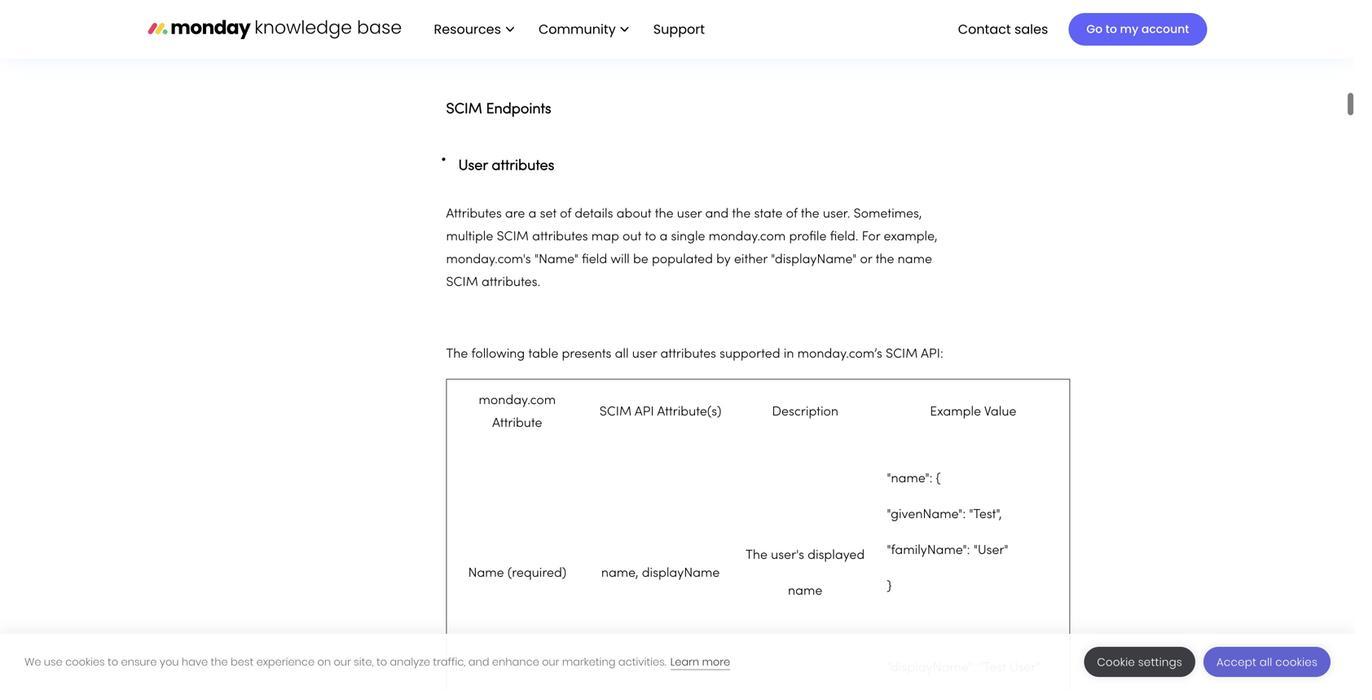 Task type: locate. For each thing, give the bounding box(es) containing it.
attributes.
[[482, 277, 541, 289]]

scim left api
[[600, 406, 632, 418]]

"test
[[979, 662, 1006, 674]]

the left the following
[[446, 348, 468, 361]]

0 vertical spatial the
[[446, 348, 468, 361]]

all inside accept all cookies button
[[1260, 655, 1273, 670]]

site,
[[354, 655, 374, 670]]

be
[[633, 254, 649, 266]]

we
[[24, 655, 41, 670]]

0 horizontal spatial our
[[334, 655, 351, 670]]

endpoints
[[486, 103, 551, 116]]

0 vertical spatial all
[[615, 348, 629, 361]]

cookies inside button
[[1276, 655, 1318, 670]]

contact sales link
[[950, 15, 1057, 43]]

1 horizontal spatial you
[[932, 0, 956, 13]]

and right the "traffic,"
[[469, 655, 490, 670]]

a
[[529, 208, 537, 220], [660, 231, 668, 243]]

scim left 'endpoints'
[[446, 103, 482, 116]]

a left single
[[660, 231, 668, 243]]

0 horizontal spatial of
[[560, 208, 571, 220]]

the left best
[[211, 655, 228, 670]]

1 horizontal spatial monday.com
[[709, 231, 786, 243]]

monday.com attribute
[[479, 395, 556, 430]]

example value
[[930, 406, 1017, 418]]

0 vertical spatial a
[[529, 208, 537, 220]]

go to my account
[[1087, 21, 1190, 37]]

and inside n requests that contain data, e.g. patch, put and update you should add the content-type header with value application/json
[[844, 0, 871, 13]]

you
[[932, 0, 956, 13], [160, 655, 179, 670]]

1 horizontal spatial our
[[542, 655, 560, 670]]

for
[[862, 231, 881, 243]]

1 vertical spatial all
[[1260, 655, 1273, 670]]

to right out
[[645, 231, 656, 243]]

scim
[[446, 103, 482, 116], [497, 231, 529, 243], [446, 277, 478, 289], [886, 348, 918, 361], [600, 406, 632, 418]]

attributes
[[492, 159, 555, 173], [532, 231, 588, 243], [661, 348, 716, 361]]

scim left api: in the bottom of the page
[[886, 348, 918, 361]]

monday.com up attribute
[[479, 395, 556, 407]]

name down example,
[[898, 254, 932, 266]]

monday.com
[[709, 231, 786, 243], [479, 395, 556, 407]]

2 our from the left
[[542, 655, 560, 670]]

1 horizontal spatial cookies
[[1276, 655, 1318, 670]]

description
[[772, 406, 839, 418]]

1 horizontal spatial a
[[660, 231, 668, 243]]

1 vertical spatial monday.com
[[479, 395, 556, 407]]

1 vertical spatial name
[[788, 586, 823, 598]]

the left user's
[[746, 550, 768, 562]]

go
[[1087, 21, 1103, 37]]

scim endpoints
[[446, 103, 551, 116]]

1 of from the left
[[560, 208, 571, 220]]

2 vertical spatial attributes
[[661, 348, 716, 361]]

example
[[930, 406, 981, 418]]

to right site,
[[377, 655, 387, 670]]

you inside n requests that contain data, e.g. patch, put and update you should add the content-type header with value application/json
[[932, 0, 956, 13]]

name down the user's displayed
[[788, 586, 823, 598]]

0 vertical spatial name
[[898, 254, 932, 266]]

1 vertical spatial attributes
[[532, 231, 588, 243]]

map
[[592, 231, 619, 243]]

that
[[614, 0, 640, 13]]

1 vertical spatial the
[[746, 550, 768, 562]]

multiple
[[446, 231, 493, 243]]

account
[[1142, 21, 1190, 37]]

you right update
[[932, 0, 956, 13]]

the user's displayed
[[746, 550, 865, 562]]

0 horizontal spatial name
[[788, 586, 823, 598]]

0 horizontal spatial the
[[446, 348, 468, 361]]

the following table presents all user attributes supported in monday.com's scim api:
[[446, 348, 944, 361]]

details
[[575, 208, 613, 220]]

0 vertical spatial monday.com
[[709, 231, 786, 243]]

all right accept
[[1260, 655, 1273, 670]]

monday.com's
[[446, 254, 531, 266]]

you left have
[[160, 655, 179, 670]]

0 vertical spatial and
[[844, 0, 871, 13]]

cookies right accept
[[1276, 655, 1318, 670]]

will
[[611, 254, 630, 266]]

the for the following table presents all user attributes supported in monday.com's scim api:
[[446, 348, 468, 361]]

attributes up attribute(s)
[[661, 348, 716, 361]]

to right go
[[1106, 21, 1117, 37]]

requests
[[555, 0, 610, 13]]

marketing
[[562, 655, 616, 670]]

of right 'set' in the top of the page
[[560, 208, 571, 220]]

1 horizontal spatial user
[[677, 208, 702, 220]]

ensure
[[121, 655, 157, 670]]

1 horizontal spatial and
[[705, 208, 729, 220]]

attributes up "name"
[[532, 231, 588, 243]]

our right 'on'
[[334, 655, 351, 670]]

dialog containing cookie settings
[[0, 634, 1356, 690]]

contact sales
[[958, 20, 1049, 38]]

2 horizontal spatial and
[[844, 0, 871, 13]]

n requests that contain data, e.g. patch, put and update you should add the content-type header with value application/json
[[500, 0, 956, 36]]

the down requests
[[579, 22, 600, 36]]

1 vertical spatial and
[[705, 208, 729, 220]]

the inside dialog
[[211, 655, 228, 670]]

"familyname": "user"
[[887, 545, 1009, 557]]

0 horizontal spatial and
[[469, 655, 490, 670]]

(required)
[[508, 568, 567, 580]]

contain
[[644, 0, 693, 13]]

traffic,
[[433, 655, 466, 670]]

all right presents
[[615, 348, 629, 361]]

name (required)
[[468, 568, 567, 580]]

dialog
[[0, 634, 1356, 690]]

1 vertical spatial user
[[632, 348, 657, 361]]

example,
[[884, 231, 938, 243]]

user
[[677, 208, 702, 220], [632, 348, 657, 361]]

cookies right use
[[65, 655, 105, 670]]

0 vertical spatial user
[[677, 208, 702, 220]]

community link
[[531, 15, 637, 43]]

out
[[623, 231, 642, 243]]

cookies
[[65, 655, 105, 670], [1276, 655, 1318, 670]]

and up single
[[705, 208, 729, 220]]

analyze
[[390, 655, 430, 670]]

support link
[[645, 15, 718, 43], [653, 20, 710, 38]]

"familyname":
[[887, 545, 970, 557]]

field
[[582, 254, 607, 266]]

in
[[784, 348, 794, 361]]

1 horizontal spatial name
[[898, 254, 932, 266]]

0 vertical spatial you
[[932, 0, 956, 13]]

scim down the are
[[497, 231, 529, 243]]

about
[[617, 208, 652, 220]]

the right about at the left top of the page
[[655, 208, 674, 220]]

"name"
[[535, 254, 579, 266]]

and up the application/json
[[844, 0, 871, 13]]

n
[[542, 0, 551, 13]]

the
[[446, 348, 468, 361], [746, 550, 768, 562]]

support
[[653, 20, 705, 38]]

user attributes
[[458, 159, 555, 173]]

1 horizontal spatial the
[[746, 550, 768, 562]]

name
[[898, 254, 932, 266], [788, 586, 823, 598]]

with
[[748, 22, 776, 36]]

go to my account link
[[1069, 13, 1208, 46]]

either
[[734, 254, 768, 266]]

1 vertical spatial a
[[660, 231, 668, 243]]

1 horizontal spatial of
[[786, 208, 798, 220]]

value
[[780, 22, 816, 36]]

2 cookies from the left
[[1276, 655, 1318, 670]]

0 horizontal spatial a
[[529, 208, 537, 220]]

learn more link
[[671, 655, 730, 670]]

0 horizontal spatial cookies
[[65, 655, 105, 670]]

to
[[1106, 21, 1117, 37], [645, 231, 656, 243], [108, 655, 118, 670], [377, 655, 387, 670]]

"givenname": "test",
[[887, 509, 1002, 521]]

to inside attributes are a set of details about the user and the state of the user. sometimes, multiple scim attributes map out to a single monday.com profile field. for example, monday.com's "name" field will be populated by either "displayname" or the name scim attributes.
[[645, 231, 656, 243]]

user up single
[[677, 208, 702, 220]]

user up api
[[632, 348, 657, 361]]

table
[[529, 348, 559, 361]]

scim down monday.com's
[[446, 277, 478, 289]]

of right state
[[786, 208, 798, 220]]

1 vertical spatial you
[[160, 655, 179, 670]]

1 cookies from the left
[[65, 655, 105, 670]]

our right enhance
[[542, 655, 560, 670]]

attributes up the are
[[492, 159, 555, 173]]

list
[[418, 0, 718, 59]]

the
[[579, 22, 600, 36], [655, 208, 674, 220], [732, 208, 751, 220], [801, 208, 820, 220], [876, 254, 895, 266], [211, 655, 228, 670]]

a left 'set' in the top of the page
[[529, 208, 537, 220]]

"test",
[[969, 509, 1002, 521]]

1 horizontal spatial all
[[1260, 655, 1273, 670]]

monday.com up the either
[[709, 231, 786, 243]]

contact
[[958, 20, 1011, 38]]



Task type: describe. For each thing, give the bounding box(es) containing it.
resources
[[434, 20, 501, 38]]

"name":
[[887, 473, 933, 485]]

the left state
[[732, 208, 751, 220]]

following
[[472, 348, 525, 361]]

populated
[[652, 254, 713, 266]]

attribute(s)
[[657, 406, 722, 418]]

add
[[548, 22, 575, 36]]

put
[[814, 0, 841, 13]]

accept all cookies button
[[1204, 647, 1331, 677]]

single
[[671, 231, 705, 243]]

main element
[[418, 0, 1208, 59]]

2 of from the left
[[786, 208, 798, 220]]

api
[[635, 406, 654, 418]]

activities.
[[619, 655, 667, 670]]

header
[[696, 22, 744, 36]]

the right or
[[876, 254, 895, 266]]

field.
[[830, 231, 859, 243]]

data,
[[697, 0, 732, 13]]

e.g.
[[735, 0, 759, 13]]

api:
[[921, 348, 944, 361]]

monday.com's
[[798, 348, 883, 361]]

accept
[[1217, 655, 1257, 670]]

user"
[[1010, 662, 1040, 674]]

name
[[468, 568, 504, 580]]

} "displayname": "test user"
[[887, 581, 1040, 674]]

profile
[[789, 231, 827, 243]]

patch,
[[763, 0, 810, 13]]

attributes
[[446, 208, 502, 220]]

presents
[[562, 348, 612, 361]]

user.
[[823, 208, 850, 220]]

"name": {
[[887, 473, 941, 485]]

cookies for use
[[65, 655, 105, 670]]

user
[[458, 159, 488, 173]]

content-
[[604, 22, 661, 36]]

have
[[182, 655, 208, 670]]

}
[[887, 581, 892, 593]]

set
[[540, 208, 557, 220]]

on
[[317, 655, 331, 670]]

{
[[936, 473, 941, 485]]

0 vertical spatial attributes
[[492, 159, 555, 173]]

name, displayname
[[601, 568, 720, 580]]

type
[[661, 22, 692, 36]]

displayname
[[642, 568, 720, 580]]

experience
[[256, 655, 315, 670]]

to inside "main" element
[[1106, 21, 1117, 37]]

we use cookies to ensure you have the best experience on our site, to analyze traffic, and enhance our marketing activities. learn more
[[24, 655, 730, 670]]

community
[[539, 20, 616, 38]]

0 horizontal spatial you
[[160, 655, 179, 670]]

more
[[702, 655, 730, 670]]

"displayname"
[[771, 254, 857, 266]]

name,
[[601, 568, 639, 580]]

monday.com logo image
[[148, 12, 401, 46]]

list containing resources
[[418, 0, 718, 59]]

accept all cookies
[[1217, 655, 1318, 670]]

"displayname":
[[887, 662, 976, 674]]

or
[[860, 254, 872, 266]]

the for the user's displayed
[[746, 550, 768, 562]]

name inside attributes are a set of details about the user and the state of the user. sometimes, multiple scim attributes map out to a single monday.com profile field. for example, monday.com's "name" field will be populated by either "displayname" or the name scim attributes.
[[898, 254, 932, 266]]

0 horizontal spatial user
[[632, 348, 657, 361]]

user's
[[771, 550, 804, 562]]

the up profile
[[801, 208, 820, 220]]

1 our from the left
[[334, 655, 351, 670]]

user inside attributes are a set of details about the user and the state of the user. sometimes, multiple scim attributes map out to a single monday.com profile field. for example, monday.com's "name" field will be populated by either "displayname" or the name scim attributes.
[[677, 208, 702, 220]]

are
[[505, 208, 525, 220]]

attributes are a set of details about the user and the state of the user. sometimes, multiple scim attributes map out to a single monday.com profile field. for example, monday.com's "name" field will be populated by either "displayname" or the name scim attributes.
[[446, 208, 938, 289]]

should
[[500, 22, 544, 36]]

and inside attributes are a set of details about the user and the state of the user. sometimes, multiple scim attributes map out to a single monday.com profile field. for example, monday.com's "name" field will be populated by either "displayname" or the name scim attributes.
[[705, 208, 729, 220]]

attributes inside attributes are a set of details about the user and the state of the user. sometimes, multiple scim attributes map out to a single monday.com profile field. for example, monday.com's "name" field will be populated by either "displayname" or the name scim attributes.
[[532, 231, 588, 243]]

sometimes,
[[854, 208, 922, 220]]

sales
[[1015, 20, 1049, 38]]

2 vertical spatial and
[[469, 655, 490, 670]]

cookie
[[1097, 655, 1135, 670]]

by
[[717, 254, 731, 266]]

"givenname":
[[887, 509, 966, 521]]

to left the ensure
[[108, 655, 118, 670]]

best
[[231, 655, 254, 670]]

the inside n requests that contain data, e.g. patch, put and update you should add the content-type header with value application/json
[[579, 22, 600, 36]]

my
[[1120, 21, 1139, 37]]

0 horizontal spatial monday.com
[[479, 395, 556, 407]]

0 horizontal spatial all
[[615, 348, 629, 361]]

use
[[44, 655, 63, 670]]

cookies for all
[[1276, 655, 1318, 670]]

"user"
[[974, 545, 1009, 557]]

update
[[875, 0, 928, 13]]

displayed
[[808, 550, 865, 562]]

resources link
[[426, 15, 522, 43]]

attribute
[[492, 418, 542, 430]]

application/json
[[819, 22, 927, 36]]

monday.com inside attributes are a set of details about the user and the state of the user. sometimes, multiple scim attributes map out to a single monday.com profile field. for example, monday.com's "name" field will be populated by either "displayname" or the name scim attributes.
[[709, 231, 786, 243]]

state
[[754, 208, 783, 220]]



Task type: vqa. For each thing, say whether or not it's contained in the screenshot.
right user
yes



